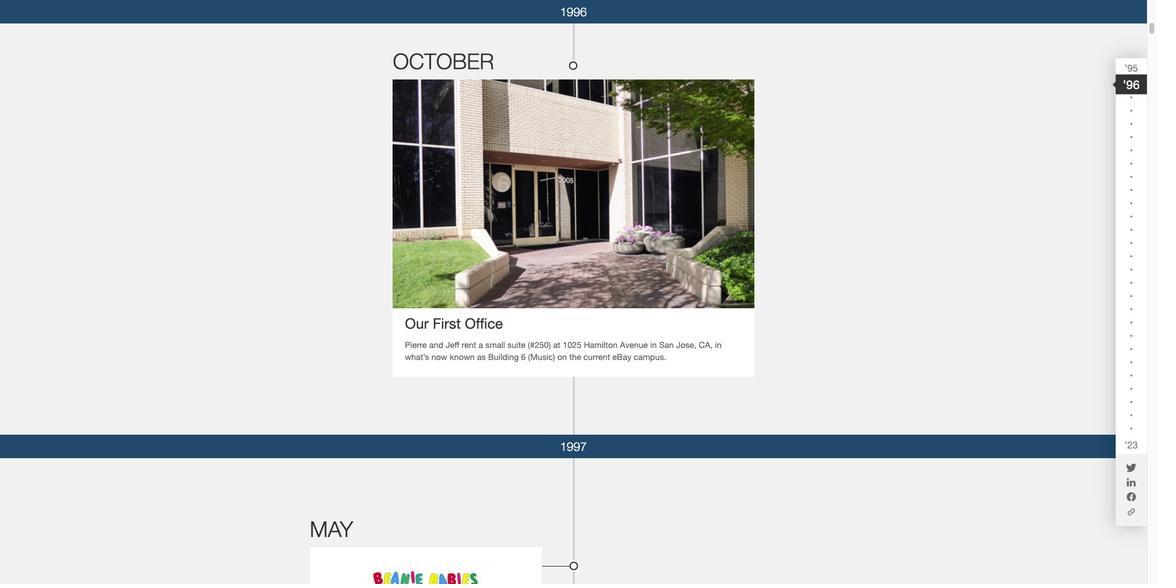 Task type: describe. For each thing, give the bounding box(es) containing it.
2 • from the top
[[1131, 94, 1133, 100]]

building
[[488, 352, 519, 362]]

9 • link from the top
[[1116, 184, 1148, 197]]

office
[[465, 315, 503, 332]]

2 • link from the top
[[1116, 91, 1148, 104]]

3 • from the top
[[1131, 107, 1133, 114]]

october
[[393, 48, 494, 74]]

7 • link from the top
[[1116, 157, 1148, 170]]

4 • link from the top
[[1116, 117, 1148, 131]]

15 • link from the top
[[1116, 263, 1148, 276]]

what's
[[405, 352, 429, 362]]

1996
[[560, 5, 587, 19]]

san
[[660, 340, 674, 350]]

23 • link from the top
[[1116, 369, 1148, 382]]

6 • link from the top
[[1116, 144, 1148, 157]]

jeff
[[446, 340, 460, 350]]

1 • link from the top
[[1116, 77, 1148, 91]]

known
[[450, 352, 475, 362]]

5 • link from the top
[[1116, 131, 1148, 144]]

27 • link from the top
[[1116, 422, 1148, 435]]

13 • from the top
[[1131, 240, 1133, 246]]

5 • from the top
[[1131, 134, 1133, 140]]

our
[[405, 315, 429, 332]]

1 • from the top
[[1131, 80, 1133, 87]]

may
[[310, 516, 353, 542]]

a
[[479, 340, 483, 350]]

avenue
[[620, 340, 648, 350]]

now
[[432, 352, 448, 362]]

20 • link from the top
[[1116, 329, 1148, 343]]

12 • from the top
[[1131, 226, 1133, 233]]

1 in from the left
[[651, 340, 657, 350]]

rent
[[462, 340, 477, 350]]

ca,
[[699, 340, 713, 350]]

jose,
[[677, 340, 697, 350]]

21 • link from the top
[[1116, 343, 1148, 356]]

24 • from the top
[[1131, 385, 1133, 392]]

4 • from the top
[[1131, 120, 1133, 127]]

• • • • • • • • • • • • • • • • • • • • • • • • • • •
[[1131, 80, 1133, 432]]

1025
[[563, 340, 582, 350]]

18 • from the top
[[1131, 306, 1133, 312]]

'96
[[1124, 77, 1140, 91]]

first
[[433, 315, 461, 332]]

9 • from the top
[[1131, 187, 1133, 193]]

on
[[558, 352, 567, 362]]

14 • from the top
[[1131, 253, 1133, 259]]

the
[[570, 352, 582, 362]]

(#250)
[[528, 340, 551, 350]]



Task type: locate. For each thing, give the bounding box(es) containing it.
20 • from the top
[[1131, 332, 1133, 339]]

10 • from the top
[[1131, 200, 1133, 206]]

pierre and jeff rent a small suite (#250) at 1025 hamilton avenue in san jose, ca, in what's now known as building 6 (music) on the current ebay campus.
[[405, 340, 722, 362]]

hamilton
[[584, 340, 618, 350]]

6
[[521, 352, 526, 362]]

current
[[584, 352, 610, 362]]

8 • link from the top
[[1116, 170, 1148, 184]]

at
[[554, 340, 561, 350]]

'23
[[1125, 439, 1139, 450]]

'95 link
[[1116, 61, 1148, 74]]

24 • link from the top
[[1116, 382, 1148, 396]]

21 • from the top
[[1131, 346, 1133, 352]]

•
[[1131, 80, 1133, 87], [1131, 94, 1133, 100], [1131, 107, 1133, 114], [1131, 120, 1133, 127], [1131, 134, 1133, 140], [1131, 147, 1133, 153], [1131, 160, 1133, 167], [1131, 173, 1133, 180], [1131, 187, 1133, 193], [1131, 200, 1133, 206], [1131, 213, 1133, 220], [1131, 226, 1133, 233], [1131, 240, 1133, 246], [1131, 253, 1133, 259], [1131, 266, 1133, 273], [1131, 279, 1133, 286], [1131, 293, 1133, 299], [1131, 306, 1133, 312], [1131, 319, 1133, 326], [1131, 332, 1133, 339], [1131, 346, 1133, 352], [1131, 359, 1133, 365], [1131, 372, 1133, 379], [1131, 385, 1133, 392], [1131, 399, 1133, 405], [1131, 412, 1133, 418], [1131, 425, 1133, 432]]

2 in from the left
[[715, 340, 722, 350]]

and
[[429, 340, 444, 350]]

25 • from the top
[[1131, 399, 1133, 405]]

16 • from the top
[[1131, 279, 1133, 286]]

0 horizontal spatial in
[[651, 340, 657, 350]]

7 • from the top
[[1131, 160, 1133, 167]]

18 • link from the top
[[1116, 303, 1148, 316]]

8 • from the top
[[1131, 173, 1133, 180]]

ebay
[[613, 352, 632, 362]]

15 • from the top
[[1131, 266, 1133, 273]]

in right ca,
[[715, 340, 722, 350]]

16 • link from the top
[[1116, 276, 1148, 290]]

campus.
[[634, 352, 667, 362]]

19 • link from the top
[[1116, 316, 1148, 329]]

17 • link from the top
[[1116, 290, 1148, 303]]

27 • from the top
[[1131, 425, 1133, 432]]

1995
[[560, 5, 587, 19]]

19 • from the top
[[1131, 319, 1133, 326]]

25 • link from the top
[[1116, 396, 1148, 409]]

as
[[477, 352, 486, 362]]

pierre
[[405, 340, 427, 350]]

(music)
[[528, 352, 555, 362]]

23 • from the top
[[1131, 372, 1133, 379]]

26 • from the top
[[1131, 412, 1133, 418]]

22 • link from the top
[[1116, 356, 1148, 369]]

in up campus.
[[651, 340, 657, 350]]

11 • link from the top
[[1116, 210, 1148, 223]]

3 • link from the top
[[1116, 104, 1148, 117]]

6 • from the top
[[1131, 147, 1133, 153]]

10 • link from the top
[[1116, 197, 1148, 210]]

1 horizontal spatial in
[[715, 340, 722, 350]]

11 • from the top
[[1131, 213, 1133, 220]]

12 • link from the top
[[1116, 223, 1148, 237]]

26 • link from the top
[[1116, 409, 1148, 422]]

'95
[[1125, 62, 1139, 73]]

in
[[651, 340, 657, 350], [715, 340, 722, 350]]

1997
[[560, 440, 587, 454]]

• link
[[1116, 77, 1148, 91], [1116, 91, 1148, 104], [1116, 104, 1148, 117], [1116, 117, 1148, 131], [1116, 131, 1148, 144], [1116, 144, 1148, 157], [1116, 157, 1148, 170], [1116, 170, 1148, 184], [1116, 184, 1148, 197], [1116, 197, 1148, 210], [1116, 210, 1148, 223], [1116, 223, 1148, 237], [1116, 237, 1148, 250], [1116, 250, 1148, 263], [1116, 263, 1148, 276], [1116, 276, 1148, 290], [1116, 290, 1148, 303], [1116, 303, 1148, 316], [1116, 316, 1148, 329], [1116, 329, 1148, 343], [1116, 343, 1148, 356], [1116, 356, 1148, 369], [1116, 369, 1148, 382], [1116, 382, 1148, 396], [1116, 396, 1148, 409], [1116, 409, 1148, 422], [1116, 422, 1148, 435]]

suite
[[508, 340, 526, 350]]

22 • from the top
[[1131, 359, 1133, 365]]

17 • from the top
[[1131, 293, 1133, 299]]

13 • link from the top
[[1116, 237, 1148, 250]]

'23 link
[[1116, 438, 1148, 452]]

14 • link from the top
[[1116, 250, 1148, 263]]

our first office
[[405, 315, 503, 332]]

small
[[486, 340, 505, 350]]



Task type: vqa. For each thing, say whether or not it's contained in the screenshot.
16th • link from the bottom of the page
yes



